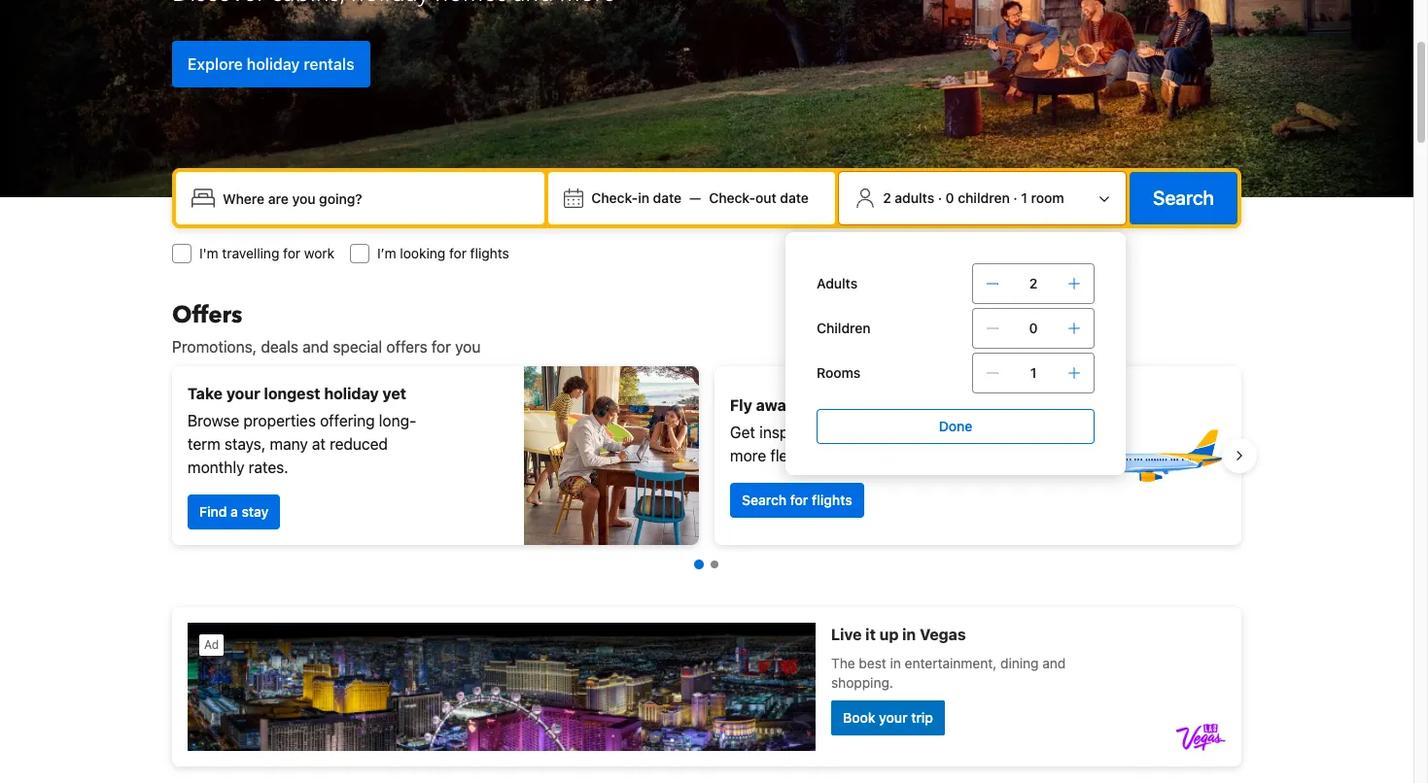 Task type: locate. For each thing, give the bounding box(es) containing it.
1 horizontal spatial 2
[[1030, 275, 1038, 292]]

2 vertical spatial flights
[[812, 492, 853, 509]]

1 vertical spatial 1
[[1031, 365, 1037, 381]]

i'm
[[377, 245, 396, 262]]

term
[[188, 436, 221, 453]]

0 horizontal spatial 0
[[946, 190, 955, 206]]

1 vertical spatial flights
[[960, 424, 1003, 441]]

0 horizontal spatial your
[[226, 385, 260, 403]]

1 vertical spatial search
[[742, 492, 787, 509]]

search for search
[[1153, 187, 1215, 209]]

1 horizontal spatial ·
[[1014, 190, 1018, 206]]

book
[[921, 424, 956, 441]]

looking
[[400, 245, 446, 262]]

2 horizontal spatial holiday
[[908, 397, 962, 414]]

and inside offers promotions, deals and special offers for you
[[303, 338, 329, 356]]

your right "to"
[[818, 397, 852, 414]]

date right the out
[[780, 190, 809, 206]]

0 vertical spatial search
[[1153, 187, 1215, 209]]

get
[[730, 424, 756, 441]]

0 horizontal spatial check-
[[592, 190, 638, 206]]

·
[[938, 190, 942, 206], [1014, 190, 1018, 206]]

1 horizontal spatial and
[[890, 424, 917, 441]]

reduced
[[330, 436, 388, 453]]

check- right —
[[709, 190, 756, 206]]

your right 'take'
[[226, 385, 260, 403]]

properties
[[244, 412, 316, 430]]

check-
[[592, 190, 638, 206], [709, 190, 756, 206]]

1 horizontal spatial holiday
[[324, 385, 379, 403]]

search for search for flights
[[742, 492, 787, 509]]

2 horizontal spatial flights
[[960, 424, 1003, 441]]

i'm looking for flights
[[377, 245, 509, 262]]

2 date from the left
[[780, 190, 809, 206]]

children
[[817, 320, 871, 336]]

0 horizontal spatial date
[[653, 190, 682, 206]]

1 vertical spatial and
[[890, 424, 917, 441]]

search inside button
[[1153, 187, 1215, 209]]

search button
[[1130, 172, 1238, 225]]

browse
[[188, 412, 240, 430]]

1 vertical spatial 2
[[1030, 275, 1038, 292]]

rentals
[[304, 55, 355, 72]]

0 vertical spatial flights
[[470, 245, 509, 262]]

explore holiday rentals
[[188, 55, 355, 72]]

0 horizontal spatial search
[[742, 492, 787, 509]]

2 left adults
[[883, 190, 891, 206]]

in
[[638, 190, 650, 206]]

2 down room
[[1030, 275, 1038, 292]]

· right children
[[1014, 190, 1018, 206]]

search
[[1153, 187, 1215, 209], [742, 492, 787, 509]]

flexibility
[[770, 447, 833, 465]]

1 up with on the right of the page
[[1031, 365, 1037, 381]]

flights down flexibility in the bottom right of the page
[[812, 492, 853, 509]]

0 vertical spatial 1
[[1021, 190, 1028, 206]]

stays,
[[225, 436, 266, 453]]

for down flexibility in the bottom right of the page
[[790, 492, 809, 509]]

2 inside "button"
[[883, 190, 891, 206]]

check- left —
[[592, 190, 638, 206]]

and
[[303, 338, 329, 356], [890, 424, 917, 441]]

flights
[[470, 245, 509, 262], [960, 424, 1003, 441], [812, 492, 853, 509]]

holiday
[[247, 55, 300, 72], [324, 385, 379, 403], [908, 397, 962, 414]]

region
[[157, 359, 1257, 553]]

with
[[1007, 424, 1037, 441]]

take your longest holiday yet image
[[524, 367, 699, 546]]

and right "deals"
[[303, 338, 329, 356]]

for
[[283, 245, 301, 262], [449, 245, 467, 262], [432, 338, 451, 356], [790, 492, 809, 509]]

i'm
[[199, 245, 218, 262]]

holiday up offering in the bottom of the page
[[324, 385, 379, 403]]

and left the book at the bottom
[[890, 424, 917, 441]]

1 horizontal spatial 1
[[1031, 365, 1037, 381]]

holiday up the book at the bottom
[[908, 397, 962, 414]]

2 · from the left
[[1014, 190, 1018, 206]]

0 horizontal spatial and
[[303, 338, 329, 356]]

progress bar
[[694, 560, 719, 570]]

1 horizontal spatial your
[[818, 397, 852, 414]]

0 horizontal spatial 1
[[1021, 190, 1028, 206]]

1 horizontal spatial date
[[780, 190, 809, 206]]

rooms
[[817, 365, 861, 381]]

· right adults
[[938, 190, 942, 206]]

out
[[756, 190, 777, 206]]

0 inside 2 adults · 0 children · 1 room "button"
[[946, 190, 955, 206]]

for left the you
[[432, 338, 451, 356]]

find a stay link
[[188, 495, 280, 530]]

search inside search for flights link
[[742, 492, 787, 509]]

flights right looking
[[470, 245, 509, 262]]

0 horizontal spatial ·
[[938, 190, 942, 206]]

1 horizontal spatial 0
[[1029, 320, 1038, 336]]

1 horizontal spatial search
[[1153, 187, 1215, 209]]

room
[[1031, 190, 1065, 206]]

0 horizontal spatial 2
[[883, 190, 891, 206]]

flights left with on the right of the page
[[960, 424, 1003, 441]]

offers main content
[[157, 300, 1257, 784]]

0 vertical spatial and
[[303, 338, 329, 356]]

1 left room
[[1021, 190, 1028, 206]]

0 vertical spatial 2
[[883, 190, 891, 206]]

1
[[1021, 190, 1028, 206], [1031, 365, 1037, 381]]

to
[[799, 397, 814, 414]]

date
[[653, 190, 682, 206], [780, 190, 809, 206]]

1 check- from the left
[[592, 190, 638, 206]]

explore
[[188, 55, 243, 72]]

at
[[312, 436, 326, 453]]

0
[[946, 190, 955, 206], [1029, 320, 1038, 336]]

1 horizontal spatial check-
[[709, 190, 756, 206]]

done button
[[817, 409, 1095, 444]]

2
[[883, 190, 891, 206], [1030, 275, 1038, 292]]

0 vertical spatial 0
[[946, 190, 955, 206]]

find a stay
[[199, 504, 269, 520]]

0 horizontal spatial flights
[[470, 245, 509, 262]]

date right in
[[653, 190, 682, 206]]

a
[[231, 504, 238, 520]]

advertisement region
[[172, 608, 1242, 767]]

travelling
[[222, 245, 279, 262]]

your
[[226, 385, 260, 403], [818, 397, 852, 414]]

1 · from the left
[[938, 190, 942, 206]]

offers
[[172, 300, 242, 332]]

holiday left rentals
[[247, 55, 300, 72]]



Task type: vqa. For each thing, say whether or not it's contained in the screenshot.
the 14 Nov 2023 checkbox
no



Task type: describe. For each thing, give the bounding box(es) containing it.
long-
[[379, 412, 417, 430]]

progress bar inside offers main content
[[694, 560, 719, 570]]

work
[[304, 245, 335, 262]]

and inside fly away to your dream holiday get inspired, compare and book flights with more flexibility
[[890, 424, 917, 441]]

find
[[199, 504, 227, 520]]

adults
[[817, 275, 858, 292]]

2 check- from the left
[[709, 190, 756, 206]]

for inside offers promotions, deals and special offers for you
[[432, 338, 451, 356]]

Where are you going? field
[[215, 181, 537, 216]]

offers promotions, deals and special offers for you
[[172, 300, 481, 356]]

0 horizontal spatial holiday
[[247, 55, 300, 72]]

your inside fly away to your dream holiday get inspired, compare and book flights with more flexibility
[[818, 397, 852, 414]]

more
[[730, 447, 766, 465]]

2 adults · 0 children · 1 room
[[883, 190, 1065, 206]]

check-in date button
[[584, 181, 690, 216]]

2 for 2 adults · 0 children · 1 room
[[883, 190, 891, 206]]

flights inside fly away to your dream holiday get inspired, compare and book flights with more flexibility
[[960, 424, 1003, 441]]

inspired,
[[760, 424, 820, 441]]

take
[[188, 385, 223, 403]]

you
[[455, 338, 481, 356]]

adults
[[895, 190, 935, 206]]

1 horizontal spatial flights
[[812, 492, 853, 509]]

check-in date — check-out date
[[592, 190, 809, 206]]

your inside take your longest holiday yet browse properties offering long- term stays, many at reduced monthly rates.
[[226, 385, 260, 403]]

holiday inside fly away to your dream holiday get inspired, compare and book flights with more flexibility
[[908, 397, 962, 414]]

check-out date button
[[701, 181, 817, 216]]

explore holiday rentals link
[[172, 40, 370, 87]]

special
[[333, 338, 382, 356]]

holiday inside take your longest holiday yet browse properties offering long- term stays, many at reduced monthly rates.
[[324, 385, 379, 403]]

—
[[690, 190, 701, 206]]

deals
[[261, 338, 298, 356]]

2 for 2
[[1030, 275, 1038, 292]]

done
[[939, 418, 973, 435]]

i'm travelling for work
[[199, 245, 335, 262]]

search for flights link
[[730, 483, 864, 518]]

fly away to your dream holiday image
[[1090, 388, 1226, 524]]

longest
[[264, 385, 320, 403]]

1 date from the left
[[653, 190, 682, 206]]

many
[[270, 436, 308, 453]]

children
[[958, 190, 1010, 206]]

yet
[[383, 385, 406, 403]]

for left work
[[283, 245, 301, 262]]

2 adults · 0 children · 1 room button
[[847, 180, 1118, 217]]

stay
[[242, 504, 269, 520]]

monthly
[[188, 459, 245, 477]]

1 inside "button"
[[1021, 190, 1028, 206]]

fly
[[730, 397, 753, 414]]

fly away to your dream holiday get inspired, compare and book flights with more flexibility
[[730, 397, 1037, 465]]

1 vertical spatial 0
[[1029, 320, 1038, 336]]

offers
[[386, 338, 428, 356]]

promotions,
[[172, 338, 257, 356]]

for inside region
[[790, 492, 809, 509]]

region containing take your longest holiday yet
[[157, 359, 1257, 553]]

offering
[[320, 412, 375, 430]]

away
[[756, 397, 795, 414]]

compare
[[824, 424, 886, 441]]

rates.
[[249, 459, 289, 477]]

search for flights
[[742, 492, 853, 509]]

take your longest holiday yet browse properties offering long- term stays, many at reduced monthly rates.
[[188, 385, 417, 477]]

dream
[[856, 397, 904, 414]]

for right looking
[[449, 245, 467, 262]]



